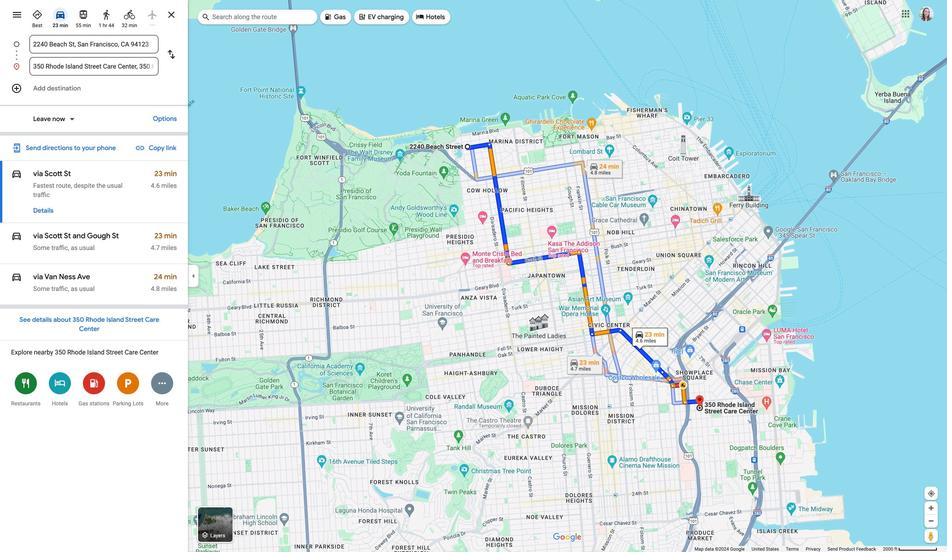 Task type: vqa. For each thing, say whether or not it's contained in the screenshot.
Tue, Dec 12 ELEMENT
no



Task type: describe. For each thing, give the bounding box(es) containing it.
list item inside list
[[0, 57, 188, 76]]

none radio flights
[[143, 6, 162, 25]]

none radio walking
[[97, 6, 116, 29]]

0 vertical spatial driving image
[[55, 9, 66, 20]]

1 driving image from the top
[[11, 168, 22, 180]]

cycling image
[[124, 9, 135, 20]]

zoom out image
[[928, 518, 935, 525]]

Destination 350 Rhode Island Street Care Center, 350 Rhode Island St, San Francisco, CA 94103 field
[[33, 61, 155, 72]]

google maps element
[[0, 0, 948, 553]]

none radio best travel modes
[[28, 6, 47, 29]]

collapse side panel image
[[189, 271, 199, 281]]

list inside google maps element
[[0, 35, 204, 76]]

transit image
[[78, 9, 89, 20]]

option inside directions main content
[[33, 115, 67, 124]]

best travel modes image
[[32, 9, 43, 20]]

zoom in image
[[928, 505, 935, 512]]



Task type: locate. For each thing, give the bounding box(es) containing it.
None radio
[[28, 6, 47, 29], [74, 6, 93, 29], [97, 6, 116, 29], [120, 6, 139, 29]]

walking image
[[101, 9, 112, 20]]

1 none radio from the left
[[28, 6, 47, 29]]

1 list item from the top
[[0, 35, 204, 65]]

google account: claire pajot  
(claire@adept.ai) image
[[919, 7, 934, 21]]

list item
[[0, 35, 204, 65], [0, 57, 188, 76]]

none field up the destination 350 rhode island street care center, 350 rhode island st, san francisco, ca 94103 field
[[33, 35, 155, 53]]

none field the destination 350 rhode island street care center, 350 rhode island st, san francisco, ca 94103
[[33, 57, 155, 76]]

list item down walking radio
[[0, 35, 204, 65]]

list
[[0, 35, 204, 76]]

show your location image
[[928, 490, 936, 498]]

3 none radio from the left
[[97, 6, 116, 29]]

flights image
[[147, 9, 158, 20]]

2 none radio from the left
[[74, 6, 93, 29]]

1 vertical spatial driving image
[[11, 272, 22, 283]]

1 vertical spatial driving image
[[11, 231, 22, 242]]

0 vertical spatial none field
[[33, 35, 155, 53]]

4 none radio from the left
[[120, 6, 139, 29]]

none field down starting point 2240 beach st, san francisco, ca 94123 field
[[33, 57, 155, 76]]

None radio
[[51, 6, 70, 29], [143, 6, 162, 25], [51, 6, 70, 29]]

none radio transit
[[74, 6, 93, 29]]

show street view coverage image
[[925, 530, 938, 543]]

2 none field from the top
[[33, 57, 155, 76]]

directions main content
[[0, 0, 188, 553]]

Starting point 2240 Beach St, San Francisco, CA 94123 field
[[33, 39, 155, 50]]

list item down starting point 2240 beach st, san francisco, ca 94123 field
[[0, 57, 188, 76]]

driving image inside directions main content
[[11, 272, 22, 283]]

option
[[33, 115, 67, 124]]

0 vertical spatial driving image
[[11, 168, 22, 180]]

1 none field from the top
[[33, 35, 155, 53]]

2 driving image from the top
[[11, 231, 22, 242]]

0 horizontal spatial driving image
[[11, 272, 22, 283]]

2 list item from the top
[[0, 57, 188, 76]]

1 horizontal spatial driving image
[[55, 9, 66, 20]]

1 vertical spatial none field
[[33, 57, 155, 76]]

driving image
[[55, 9, 66, 20], [11, 272, 22, 283]]

driving image
[[11, 168, 22, 180], [11, 231, 22, 242]]

none field starting point 2240 beach st, san francisco, ca 94123
[[33, 35, 155, 53]]

none radio the cycling
[[120, 6, 139, 29]]

None field
[[33, 35, 155, 53], [33, 57, 155, 76]]



